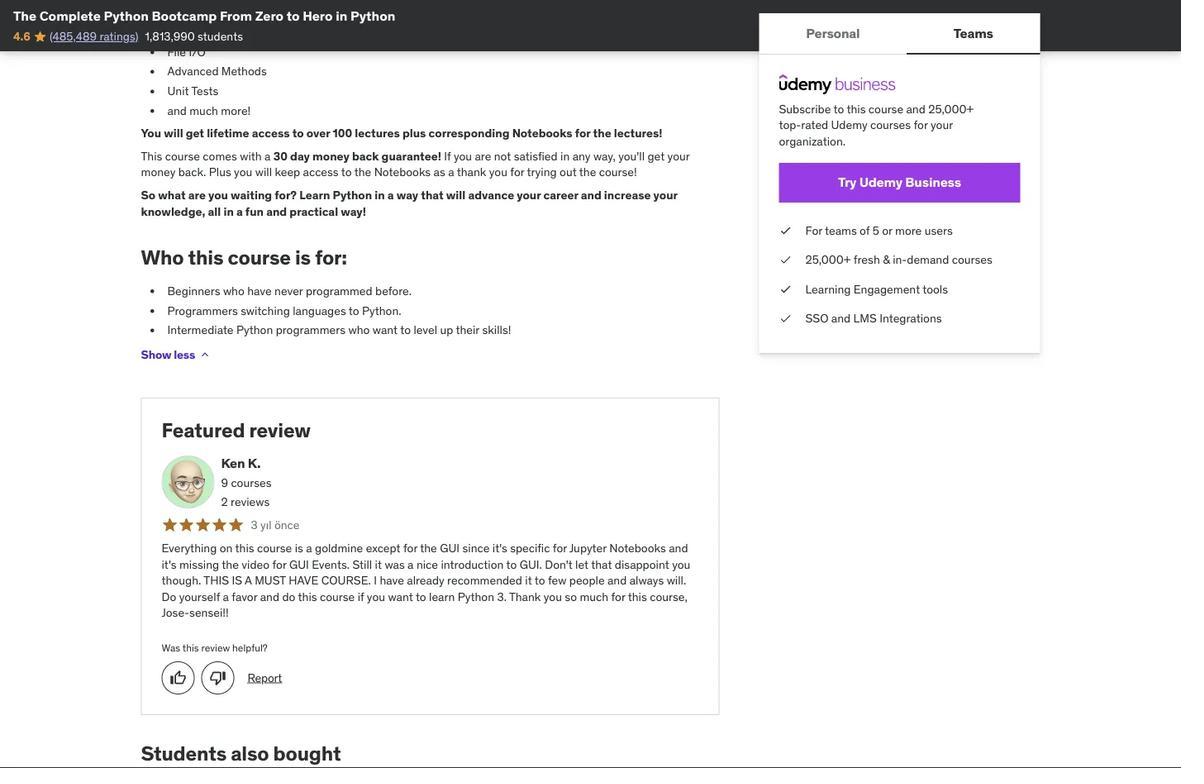 Task type: vqa. For each thing, say whether or not it's contained in the screenshot.
the left GUI
yes



Task type: describe. For each thing, give the bounding box(es) containing it.
ken k. image
[[162, 456, 215, 509]]

0 horizontal spatial 25,000+
[[806, 252, 851, 267]]

skills!
[[482, 323, 511, 338]]

career
[[544, 188, 578, 203]]

this down have
[[298, 590, 317, 604]]

day
[[290, 149, 310, 164]]

what
[[158, 188, 186, 203]]

jose-
[[162, 606, 189, 621]]

and right sso
[[832, 311, 851, 326]]

for up was
[[403, 541, 418, 556]]

python inside so what are you waiting for? learn python in a way that will advance your career and increase your knowledge, all in a fun and practical way!
[[333, 188, 372, 203]]

0 vertical spatial xsmall image
[[779, 311, 793, 327]]

do
[[282, 590, 296, 604]]

more!
[[221, 103, 251, 118]]

languages
[[293, 303, 346, 318]]

you
[[141, 126, 161, 141]]

sensei!!
[[189, 606, 229, 621]]

is inside everything on this course is a goldmine except for the gui since it's specific for jupyter notebooks and it's missing the video for gui events. still it was a nice introduction to gui. don't let that disappoint you though. this is a must have course. i have already recommended it to few people and always will. do yourself a favor and do this course if you want to learn python 3. thank you so much for this course, jose-sensei!!
[[295, 541, 303, 556]]

to left gui.
[[506, 557, 517, 572]]

for:
[[315, 246, 347, 270]]

recommended
[[447, 573, 522, 588]]

plus
[[209, 165, 231, 180]]

let
[[576, 557, 589, 572]]

programmers
[[276, 323, 346, 338]]

0 vertical spatial it
[[375, 557, 382, 572]]

udemy business image
[[779, 74, 896, 94]]

this right 'was'
[[183, 642, 199, 655]]

have
[[289, 573, 319, 588]]

more
[[896, 223, 922, 238]]

everything on this course is a goldmine except for the gui since it's specific for jupyter notebooks and it's missing the video for gui events. still it was a nice introduction to gui. don't let that disappoint you though. this is a must have course. i have already recommended it to few people and always will. do yourself a favor and do this course if you want to learn python 3. thank you so much for this course, jose-sensei!!
[[162, 541, 691, 621]]

learning engagement tools
[[806, 282, 948, 296]]

in left way
[[375, 188, 385, 203]]

0 horizontal spatial it's
[[162, 557, 177, 572]]

bootcamp
[[152, 7, 217, 24]]

intermediate
[[167, 323, 234, 338]]

file
[[167, 45, 186, 60]]

3.
[[497, 590, 507, 604]]

organization.
[[779, 134, 846, 149]]

reviews
[[231, 495, 270, 510]]

money inside if you are not satisfied in any way, you'll get your money back. plus you will keep access to the notebooks as a thank you for trying out the course!
[[141, 165, 176, 180]]

for inside if you are not satisfied in any way, you'll get your money back. plus you will keep access to the notebooks as a thank you for trying out the course!
[[510, 165, 525, 180]]

course,
[[650, 590, 688, 604]]

show
[[141, 347, 171, 362]]

personal
[[806, 24, 860, 41]]

was this review helpful?
[[162, 642, 268, 655]]

tab list containing personal
[[759, 13, 1041, 55]]

to down programmed
[[349, 303, 359, 318]]

k.
[[248, 455, 261, 472]]

missing
[[179, 557, 219, 572]]

for up must
[[272, 557, 287, 572]]

1 is from the top
[[295, 246, 311, 270]]

in right hero
[[336, 7, 348, 24]]

thank
[[457, 165, 487, 180]]

programmers
[[167, 303, 238, 318]]

this down always
[[628, 590, 647, 604]]

practical
[[290, 204, 338, 219]]

to inside subscribe to this course and 25,000+ top‑rated udemy courses for your organization.
[[834, 101, 844, 116]]

yıl
[[261, 518, 272, 533]]

lifetime
[[207, 126, 249, 141]]

was
[[385, 557, 405, 572]]

students also bought
[[141, 741, 341, 766]]

bought
[[273, 741, 341, 766]]

python inside beginners who have never programmed before. programmers switching languages to python. intermediate python programmers who want to level up their skills!
[[236, 323, 273, 338]]

so
[[141, 188, 156, 203]]

xsmall image for for
[[779, 222, 793, 238]]

so
[[565, 590, 577, 604]]

ken k. 9 courses 2 reviews
[[221, 455, 272, 510]]

complete
[[39, 7, 101, 24]]

zero
[[255, 7, 284, 24]]

python.
[[362, 303, 402, 318]]

report button
[[248, 670, 282, 687]]

python right hero
[[350, 7, 396, 24]]

featured review
[[162, 418, 311, 443]]

teams button
[[907, 13, 1041, 53]]

business
[[906, 174, 962, 191]]

any
[[573, 149, 591, 164]]

&
[[883, 252, 890, 267]]

to inside inheritance polymorphism file i/o advanced methods unit tests and much more! you will get lifetime access to over 100 lectures plus corresponding notebooks for the lectures!
[[292, 126, 304, 141]]

and down must
[[260, 590, 280, 604]]

have inside everything on this course is a goldmine except for the gui since it's specific for jupyter notebooks and it's missing the video for gui events. still it was a nice introduction to gui. don't let that disappoint you though. this is a must have course. i have already recommended it to few people and always will. do yourself a favor and do this course if you want to learn python 3. thank you so much for this course, jose-sensei!!
[[380, 573, 404, 588]]

a up events.
[[306, 541, 312, 556]]

learn
[[429, 590, 455, 604]]

to left few
[[535, 573, 545, 588]]

for down disappoint
[[611, 590, 626, 604]]

course up "never"
[[228, 246, 291, 270]]

tests
[[191, 84, 219, 99]]

is
[[232, 573, 242, 588]]

corresponding
[[429, 126, 510, 141]]

as
[[434, 165, 446, 180]]

much inside everything on this course is a goldmine except for the gui since it's specific for jupyter notebooks and it's missing the video for gui events. still it was a nice introduction to gui. don't let that disappoint you though. this is a must have course. i have already recommended it to few people and always will. do yourself a favor and do this course if you want to learn python 3. thank you so much for this course, jose-sensei!!
[[580, 590, 609, 604]]

5
[[873, 223, 880, 238]]

your down trying
[[517, 188, 541, 203]]

4.6
[[13, 29, 30, 44]]

in-
[[893, 252, 907, 267]]

for?
[[275, 188, 297, 203]]

students
[[141, 741, 227, 766]]

2
[[221, 495, 228, 510]]

in right all
[[224, 204, 234, 219]]

report
[[248, 671, 282, 686]]

to down already
[[416, 590, 426, 604]]

in inside if you are not satisfied in any way, you'll get your money back. plus you will keep access to the notebooks as a thank you for trying out the course!
[[561, 149, 570, 164]]

1 horizontal spatial who
[[348, 323, 370, 338]]

and inside subscribe to this course and 25,000+ top‑rated udemy courses for your organization.
[[907, 101, 926, 116]]

i
[[374, 573, 377, 588]]

0 horizontal spatial gui
[[289, 557, 309, 572]]

less
[[174, 347, 195, 362]]

much inside inheritance polymorphism file i/o advanced methods unit tests and much more! you will get lifetime access to over 100 lectures plus corresponding notebooks for the lectures!
[[190, 103, 218, 118]]

so what are you waiting for? learn python in a way that will advance your career and increase your knowledge, all in a fun and practical way!
[[141, 188, 678, 219]]

inheritance polymorphism file i/o advanced methods unit tests and much more! you will get lifetime access to over 100 lectures plus corresponding notebooks for the lectures!
[[141, 6, 663, 141]]

course!
[[599, 165, 637, 180]]

and inside inheritance polymorphism file i/o advanced methods unit tests and much more! you will get lifetime access to over 100 lectures plus corresponding notebooks for the lectures!
[[167, 103, 187, 118]]

knowledge,
[[141, 204, 205, 219]]

access inside inheritance polymorphism file i/o advanced methods unit tests and much more! you will get lifetime access to over 100 lectures plus corresponding notebooks for the lectures!
[[252, 126, 290, 141]]

before.
[[375, 284, 412, 299]]

1 vertical spatial courses
[[952, 252, 993, 267]]

fun
[[245, 204, 264, 219]]

subscribe to this course and 25,000+ top‑rated udemy courses for your organization.
[[779, 101, 974, 149]]

trying
[[527, 165, 557, 180]]

and left always
[[608, 573, 627, 588]]

also
[[231, 741, 269, 766]]

lectures!
[[614, 126, 663, 141]]

25,000+ inside subscribe to this course and 25,000+ top‑rated udemy courses for your organization.
[[929, 101, 974, 116]]

learn
[[299, 188, 330, 203]]

engagement
[[854, 282, 920, 296]]

for inside inheritance polymorphism file i/o advanced methods unit tests and much more! you will get lifetime access to over 100 lectures plus corresponding notebooks for the lectures!
[[575, 126, 591, 141]]

gui.
[[520, 557, 542, 572]]

udemy inside subscribe to this course and 25,000+ top‑rated udemy courses for your organization.
[[831, 117, 868, 132]]

course down 3 yıl önce
[[257, 541, 292, 556]]

plus
[[403, 126, 426, 141]]



Task type: locate. For each thing, give the bounding box(es) containing it.
notebooks up disappoint
[[610, 541, 666, 556]]

that right let
[[591, 557, 612, 572]]

will for unit
[[164, 126, 183, 141]]

unit
[[167, 84, 189, 99]]

are
[[475, 149, 491, 164], [188, 188, 206, 203]]

money down 100
[[313, 149, 350, 164]]

1 horizontal spatial 25,000+
[[929, 101, 974, 116]]

2 is from the top
[[295, 541, 303, 556]]

notebooks down guarantee!
[[374, 165, 431, 180]]

your inside if you are not satisfied in any way, you'll get your money back. plus you will keep access to the notebooks as a thank you for trying out the course!
[[668, 149, 690, 164]]

mark as unhelpful image
[[210, 670, 226, 687]]

xsmall image left learning
[[779, 281, 793, 297]]

1 vertical spatial 25,000+
[[806, 252, 851, 267]]

0 horizontal spatial who
[[223, 284, 245, 299]]

who down who this course is for:
[[223, 284, 245, 299]]

1 horizontal spatial notebooks
[[512, 126, 573, 141]]

1 horizontal spatial xsmall image
[[779, 311, 793, 327]]

it right the 'still'
[[375, 557, 382, 572]]

0 vertical spatial xsmall image
[[779, 222, 793, 238]]

0 vertical spatial review
[[249, 418, 311, 443]]

1 horizontal spatial that
[[591, 557, 612, 572]]

users
[[925, 223, 953, 238]]

a left favor
[[223, 590, 229, 604]]

0 vertical spatial have
[[247, 284, 272, 299]]

is down önce
[[295, 541, 303, 556]]

to right zero
[[287, 7, 300, 24]]

in left any
[[561, 149, 570, 164]]

1 vertical spatial gui
[[289, 557, 309, 572]]

this inside subscribe to this course and 25,000+ top‑rated udemy courses for your organization.
[[847, 101, 866, 116]]

will right you
[[164, 126, 183, 141]]

try udemy business link
[[779, 163, 1021, 202]]

1,813,990
[[145, 29, 195, 44]]

gui up have
[[289, 557, 309, 572]]

course down udemy business image
[[869, 101, 904, 116]]

25,000+ up learning
[[806, 252, 851, 267]]

video
[[242, 557, 270, 572]]

1 horizontal spatial will
[[255, 165, 272, 180]]

and down for?
[[266, 204, 287, 219]]

course up back.
[[165, 149, 200, 164]]

xsmall image left fresh
[[779, 252, 793, 268]]

a right was
[[408, 557, 414, 572]]

25,000+ fresh & in-demand courses
[[806, 252, 993, 267]]

will inside so what are you waiting for? learn python in a way that will advance your career and increase your knowledge, all in a fun and practical way!
[[446, 188, 466, 203]]

do
[[162, 590, 176, 604]]

access inside if you are not satisfied in any way, you'll get your money back. plus you will keep access to the notebooks as a thank you for trying out the course!
[[303, 165, 339, 180]]

for up business at the right
[[914, 117, 928, 132]]

get inside inheritance polymorphism file i/o advanced methods unit tests and much more! you will get lifetime access to over 100 lectures plus corresponding notebooks for the lectures!
[[186, 126, 204, 141]]

1 horizontal spatial access
[[303, 165, 339, 180]]

1 vertical spatial money
[[141, 165, 176, 180]]

people
[[570, 573, 605, 588]]

will
[[164, 126, 183, 141], [255, 165, 272, 180], [446, 188, 466, 203]]

python up way!
[[333, 188, 372, 203]]

3
[[251, 518, 258, 533]]

this
[[847, 101, 866, 116], [188, 246, 224, 270], [235, 541, 254, 556], [298, 590, 317, 604], [628, 590, 647, 604], [183, 642, 199, 655]]

python down recommended
[[458, 590, 495, 604]]

introduction
[[441, 557, 504, 572]]

notebooks inside everything on this course is a goldmine except for the gui since it's specific for jupyter notebooks and it's missing the video for gui events. still it was a nice introduction to gui. don't let that disappoint you though. this is a must have course. i have already recommended it to few people and always will. do yourself a favor and do this course if you want to learn python 3. thank you so much for this course, jose-sensei!!
[[610, 541, 666, 556]]

your right you'll
[[668, 149, 690, 164]]

the up nice
[[420, 541, 437, 556]]

subscribe
[[779, 101, 831, 116]]

1 vertical spatial much
[[580, 590, 609, 604]]

except
[[366, 541, 401, 556]]

xsmall image
[[779, 311, 793, 327], [198, 349, 212, 362]]

this up the beginners
[[188, 246, 224, 270]]

gui left since
[[440, 541, 460, 556]]

to left 'over'
[[292, 126, 304, 141]]

access up learn
[[303, 165, 339, 180]]

specific
[[510, 541, 550, 556]]

a
[[245, 573, 252, 588]]

always
[[630, 573, 664, 588]]

for teams of 5 or more users
[[806, 223, 953, 238]]

notebooks up satisfied
[[512, 126, 573, 141]]

the down back
[[354, 165, 371, 180]]

0 vertical spatial much
[[190, 103, 218, 118]]

get left lifetime
[[186, 126, 204, 141]]

to down udemy business image
[[834, 101, 844, 116]]

1 vertical spatial review
[[201, 642, 230, 655]]

0 vertical spatial access
[[252, 126, 290, 141]]

demand
[[907, 252, 950, 267]]

for up don't
[[553, 541, 567, 556]]

0 horizontal spatial review
[[201, 642, 230, 655]]

tab list
[[759, 13, 1041, 55]]

learning
[[806, 282, 851, 296]]

for up any
[[575, 126, 591, 141]]

1 horizontal spatial have
[[380, 573, 404, 588]]

are left the not
[[475, 149, 491, 164]]

mark as helpful image
[[170, 670, 186, 687]]

a inside if you are not satisfied in any way, you'll get your money back. plus you will keep access to the notebooks as a thank you for trying out the course!
[[448, 165, 454, 180]]

1 vertical spatial that
[[591, 557, 612, 572]]

1 vertical spatial xsmall image
[[198, 349, 212, 362]]

have inside beginners who have never programmed before. programmers switching languages to python. intermediate python programmers who want to level up their skills!
[[247, 284, 272, 299]]

students
[[198, 29, 243, 44]]

1 horizontal spatial review
[[249, 418, 311, 443]]

0 vertical spatial is
[[295, 246, 311, 270]]

your up business at the right
[[931, 117, 953, 132]]

it down gui.
[[525, 573, 532, 588]]

0 horizontal spatial notebooks
[[374, 165, 431, 180]]

much down tests
[[190, 103, 218, 118]]

0 horizontal spatial xsmall image
[[198, 349, 212, 362]]

have down was
[[380, 573, 404, 588]]

want down already
[[388, 590, 413, 604]]

0 horizontal spatial have
[[247, 284, 272, 299]]

try udemy business
[[838, 174, 962, 191]]

course down course.
[[320, 590, 355, 604]]

the inside inheritance polymorphism file i/o advanced methods unit tests and much more! you will get lifetime access to over 100 lectures plus corresponding notebooks for the lectures!
[[593, 126, 612, 141]]

and right career
[[581, 188, 602, 203]]

methods
[[221, 64, 267, 79]]

it
[[375, 557, 382, 572], [525, 573, 532, 588]]

1 vertical spatial it's
[[162, 557, 177, 572]]

0 vertical spatial it's
[[493, 541, 508, 556]]

who this course is for:
[[141, 246, 347, 270]]

2 vertical spatial xsmall image
[[779, 281, 793, 297]]

comes
[[203, 149, 237, 164]]

2 vertical spatial courses
[[231, 475, 272, 490]]

will inside if you are not satisfied in any way, you'll get your money back. plus you will keep access to the notebooks as a thank you for trying out the course!
[[255, 165, 272, 180]]

that down as
[[421, 188, 444, 203]]

0 vertical spatial money
[[313, 149, 350, 164]]

the down on
[[222, 557, 239, 572]]

1 vertical spatial have
[[380, 573, 404, 588]]

1 horizontal spatial money
[[313, 149, 350, 164]]

1 vertical spatial will
[[255, 165, 272, 180]]

with
[[240, 149, 262, 164]]

1 horizontal spatial gui
[[440, 541, 460, 556]]

1 horizontal spatial courses
[[871, 117, 911, 132]]

are for not
[[475, 149, 491, 164]]

0 vertical spatial courses
[[871, 117, 911, 132]]

1 vertical spatial udemy
[[860, 174, 903, 191]]

money down this
[[141, 165, 176, 180]]

if you are not satisfied in any way, you'll get your money back. plus you will keep access to the notebooks as a thank you for trying out the course!
[[141, 149, 690, 180]]

access up 30
[[252, 126, 290, 141]]

will.
[[667, 573, 687, 588]]

0 horizontal spatial are
[[188, 188, 206, 203]]

helpful?
[[232, 642, 268, 655]]

python up ratings)
[[104, 7, 149, 24]]

0 vertical spatial want
[[373, 323, 398, 338]]

1,813,990 students
[[145, 29, 243, 44]]

notebooks inside inheritance polymorphism file i/o advanced methods unit tests and much more! you will get lifetime access to over 100 lectures plus corresponding notebooks for the lectures!
[[512, 126, 573, 141]]

hero
[[303, 7, 333, 24]]

are inside so what are you waiting for? learn python in a way that will advance your career and increase your knowledge, all in a fun and practical way!
[[188, 188, 206, 203]]

will down thank
[[446, 188, 466, 203]]

2 vertical spatial will
[[446, 188, 466, 203]]

0 vertical spatial who
[[223, 284, 245, 299]]

xsmall image for learning
[[779, 281, 793, 297]]

xsmall image left for
[[779, 222, 793, 238]]

0 vertical spatial are
[[475, 149, 491, 164]]

xsmall image for 25,000+
[[779, 252, 793, 268]]

want down python.
[[373, 323, 398, 338]]

to inside if you are not satisfied in any way, you'll get your money back. plus you will keep access to the notebooks as a thank you for trying out the course!
[[341, 165, 352, 180]]

nice
[[417, 557, 438, 572]]

course inside subscribe to this course and 25,000+ top‑rated udemy courses for your organization.
[[869, 101, 904, 116]]

0 horizontal spatial that
[[421, 188, 444, 203]]

teams
[[825, 223, 857, 238]]

a left fun
[[236, 204, 243, 219]]

your right the increase
[[654, 188, 678, 203]]

still
[[353, 557, 372, 572]]

0 vertical spatial gui
[[440, 541, 460, 556]]

though.
[[162, 573, 201, 588]]

0 vertical spatial notebooks
[[512, 126, 573, 141]]

0 horizontal spatial access
[[252, 126, 290, 141]]

for
[[806, 223, 823, 238]]

show less button
[[141, 339, 212, 372]]

notebooks inside if you are not satisfied in any way, you'll get your money back. plus you will keep access to the notebooks as a thank you for trying out the course!
[[374, 165, 431, 180]]

you
[[454, 149, 472, 164], [234, 165, 252, 180], [489, 165, 508, 180], [208, 188, 228, 203], [672, 557, 691, 572], [367, 590, 385, 604], [544, 590, 562, 604]]

a left 30
[[265, 149, 271, 164]]

it's
[[493, 541, 508, 556], [162, 557, 177, 572]]

3 xsmall image from the top
[[779, 281, 793, 297]]

0 horizontal spatial courses
[[231, 475, 272, 490]]

the up way,
[[593, 126, 612, 141]]

a
[[265, 149, 271, 164], [448, 165, 454, 180], [388, 188, 394, 203], [236, 204, 243, 219], [306, 541, 312, 556], [408, 557, 414, 572], [223, 590, 229, 604]]

is
[[295, 246, 311, 270], [295, 541, 303, 556]]

fresh
[[854, 252, 880, 267]]

is left the for:
[[295, 246, 311, 270]]

2 horizontal spatial will
[[446, 188, 466, 203]]

or
[[882, 223, 893, 238]]

want
[[373, 323, 398, 338], [388, 590, 413, 604]]

0 vertical spatial udemy
[[831, 117, 868, 132]]

xsmall image inside the show less button
[[198, 349, 212, 362]]

top‑rated
[[779, 117, 829, 132]]

0 horizontal spatial will
[[164, 126, 183, 141]]

are inside if you are not satisfied in any way, you'll get your money back. plus you will keep access to the notebooks as a thank you for trying out the course!
[[475, 149, 491, 164]]

xsmall image right less
[[198, 349, 212, 362]]

1 horizontal spatial it
[[525, 573, 532, 588]]

much down people
[[580, 590, 609, 604]]

that inside so what are you waiting for? learn python in a way that will advance your career and increase your knowledge, all in a fun and practical way!
[[421, 188, 444, 203]]

thank
[[509, 590, 541, 604]]

1 vertical spatial who
[[348, 323, 370, 338]]

1 vertical spatial want
[[388, 590, 413, 604]]

2 horizontal spatial notebooks
[[610, 541, 666, 556]]

this
[[204, 573, 229, 588]]

1 vertical spatial access
[[303, 165, 339, 180]]

a right as
[[448, 165, 454, 180]]

courses up try udemy business
[[871, 117, 911, 132]]

their
[[456, 323, 480, 338]]

the
[[13, 7, 36, 24]]

who
[[223, 284, 245, 299], [348, 323, 370, 338]]

way
[[397, 188, 419, 203]]

25,000+ up business at the right
[[929, 101, 974, 116]]

courses inside ken k. 9 courses 2 reviews
[[231, 475, 272, 490]]

to down 100
[[341, 165, 352, 180]]

advanced
[[167, 64, 219, 79]]

guarantee!
[[382, 149, 441, 164]]

yourself
[[179, 590, 220, 604]]

1 vertical spatial is
[[295, 541, 303, 556]]

2 xsmall image from the top
[[779, 252, 793, 268]]

1 vertical spatial xsmall image
[[779, 252, 793, 268]]

courses inside subscribe to this course and 25,000+ top‑rated udemy courses for your organization.
[[871, 117, 911, 132]]

ken
[[221, 455, 245, 472]]

for inside subscribe to this course and 25,000+ top‑rated udemy courses for your organization.
[[914, 117, 928, 132]]

sso and lms integrations
[[806, 311, 942, 326]]

get right you'll
[[648, 149, 665, 164]]

events.
[[312, 557, 350, 572]]

1 vertical spatial notebooks
[[374, 165, 431, 180]]

0 horizontal spatial it
[[375, 557, 382, 572]]

will inside inheritance polymorphism file i/o advanced methods unit tests and much more! you will get lifetime access to over 100 lectures plus corresponding notebooks for the lectures!
[[164, 126, 183, 141]]

have up switching
[[247, 284, 272, 299]]

and up will.
[[669, 541, 688, 556]]

udemy up organization.
[[831, 117, 868, 132]]

review
[[249, 418, 311, 443], [201, 642, 230, 655]]

for down the not
[[510, 165, 525, 180]]

1 xsmall image from the top
[[779, 222, 793, 238]]

are down back.
[[188, 188, 206, 203]]

teams
[[954, 24, 994, 41]]

out
[[560, 165, 577, 180]]

much
[[190, 103, 218, 118], [580, 590, 609, 604]]

0 vertical spatial will
[[164, 126, 183, 141]]

already
[[407, 573, 445, 588]]

1 vertical spatial get
[[648, 149, 665, 164]]

money
[[313, 149, 350, 164], [141, 165, 176, 180]]

xsmall image left sso
[[779, 311, 793, 327]]

1 vertical spatial it
[[525, 573, 532, 588]]

python inside everything on this course is a goldmine except for the gui since it's specific for jupyter notebooks and it's missing the video for gui events. still it was a nice introduction to gui. don't let that disappoint you though. this is a must have course. i have already recommended it to few people and always will. do yourself a favor and do this course if you want to learn python 3. thank you so much for this course, jose-sensei!!
[[458, 590, 495, 604]]

0 vertical spatial that
[[421, 188, 444, 203]]

1 horizontal spatial get
[[648, 149, 665, 164]]

1 horizontal spatial are
[[475, 149, 491, 164]]

inheritance
[[167, 6, 226, 21]]

a left way
[[388, 188, 394, 203]]

course.
[[321, 573, 371, 588]]

your inside subscribe to this course and 25,000+ top‑rated udemy courses for your organization.
[[931, 117, 953, 132]]

0 vertical spatial get
[[186, 126, 204, 141]]

0 horizontal spatial much
[[190, 103, 218, 118]]

courses
[[871, 117, 911, 132], [952, 252, 993, 267], [231, 475, 272, 490]]

0 horizontal spatial money
[[141, 165, 176, 180]]

1 vertical spatial are
[[188, 188, 206, 203]]

who
[[141, 246, 184, 270]]

who down python.
[[348, 323, 370, 338]]

udemy right try
[[860, 174, 903, 191]]

will for learn
[[446, 188, 466, 203]]

0 horizontal spatial get
[[186, 126, 204, 141]]

and down unit
[[167, 103, 187, 118]]

2 horizontal spatial courses
[[952, 252, 993, 267]]

2 vertical spatial notebooks
[[610, 541, 666, 556]]

up
[[440, 323, 453, 338]]

way,
[[594, 149, 616, 164]]

get inside if you are not satisfied in any way, you'll get your money back. plus you will keep access to the notebooks as a thank you for trying out the course!
[[648, 149, 665, 164]]

1 horizontal spatial it's
[[493, 541, 508, 556]]

courses up reviews
[[231, 475, 272, 490]]

this down udemy business image
[[847, 101, 866, 116]]

jupyter
[[570, 541, 607, 556]]

to left level
[[400, 323, 411, 338]]

few
[[548, 573, 567, 588]]

over
[[307, 126, 330, 141]]

the down any
[[579, 165, 597, 180]]

integrations
[[880, 311, 942, 326]]

(485,489 ratings)
[[50, 29, 139, 44]]

disappoint
[[615, 557, 670, 572]]

increase
[[604, 188, 651, 203]]

0 vertical spatial 25,000+
[[929, 101, 974, 116]]

this right on
[[235, 541, 254, 556]]

must
[[255, 573, 286, 588]]

you inside so what are you waiting for? learn python in a way that will advance your career and increase your knowledge, all in a fun and practical way!
[[208, 188, 228, 203]]

xsmall image
[[779, 222, 793, 238], [779, 252, 793, 268], [779, 281, 793, 297]]

want inside beginners who have never programmed before. programmers switching languages to python. intermediate python programmers who want to level up their skills!
[[373, 323, 398, 338]]

are for you
[[188, 188, 206, 203]]

want inside everything on this course is a goldmine except for the gui since it's specific for jupyter notebooks and it's missing the video for gui events. still it was a nice introduction to gui. don't let that disappoint you though. this is a must have course. i have already recommended it to few people and always will. do yourself a favor and do this course if you want to learn python 3. thank you so much for this course, jose-sensei!!
[[388, 590, 413, 604]]

will down with
[[255, 165, 272, 180]]

önce
[[274, 518, 300, 533]]

review up mark as unhelpful image
[[201, 642, 230, 655]]

python down switching
[[236, 323, 273, 338]]

that inside everything on this course is a goldmine except for the gui since it's specific for jupyter notebooks and it's missing the video for gui events. still it was a nice introduction to gui. don't let that disappoint you though. this is a must have course. i have already recommended it to few people and always will. do yourself a favor and do this course if you want to learn python 3. thank you so much for this course, jose-sensei!!
[[591, 557, 612, 572]]

1 horizontal spatial much
[[580, 590, 609, 604]]



